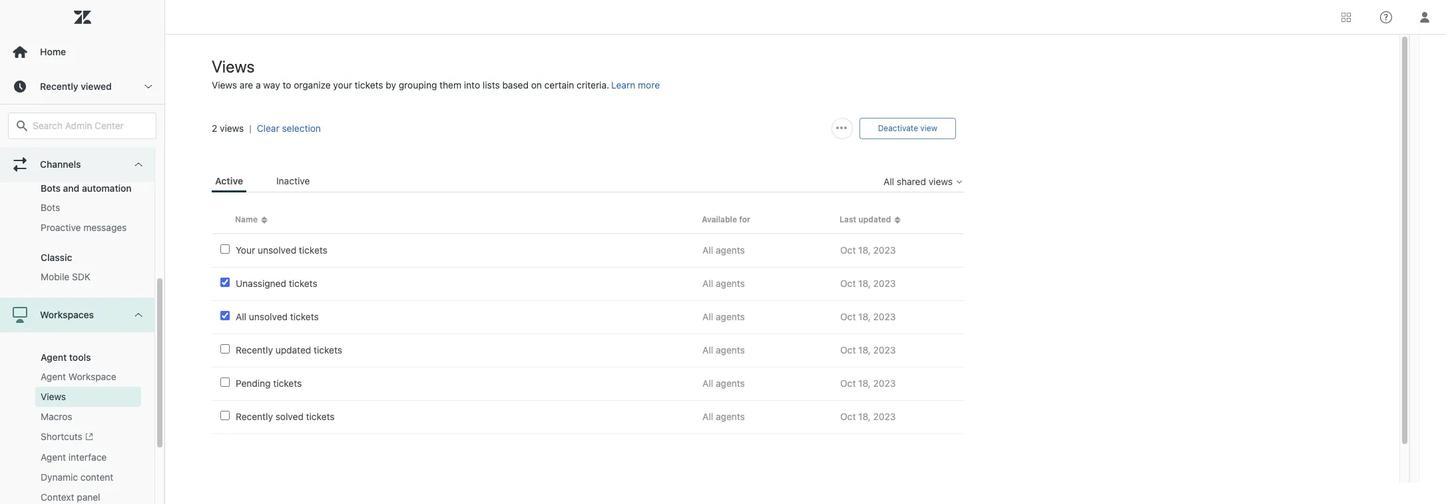 Task type: describe. For each thing, give the bounding box(es) containing it.
zendesk products image
[[1342, 12, 1351, 22]]

macros
[[41, 411, 72, 422]]

panel
[[77, 492, 100, 503]]

views link
[[35, 387, 141, 407]]

proactive messages element
[[41, 221, 127, 234]]

agent interface
[[41, 452, 107, 463]]

classic element
[[41, 252, 72, 263]]

mobile sdk element
[[41, 270, 90, 284]]

macros element
[[41, 410, 72, 424]]

dynamic
[[41, 472, 78, 483]]

Search Admin Center field
[[33, 120, 148, 132]]

shortcuts link
[[35, 427, 141, 448]]

interface
[[68, 452, 107, 463]]

user menu image
[[1416, 8, 1434, 26]]

and
[[63, 182, 79, 194]]

bots for bots and automation
[[41, 182, 61, 194]]

workspaces
[[40, 309, 94, 320]]

workspaces group
[[0, 332, 154, 504]]

macros link
[[35, 407, 141, 427]]

context panel element
[[41, 491, 100, 504]]

content
[[80, 472, 113, 483]]

email element
[[41, 152, 64, 165]]

agent tools
[[41, 352, 91, 363]]

agent for agent workspace
[[41, 371, 66, 382]]

proactive messages
[[41, 222, 127, 233]]

bots element
[[41, 201, 60, 214]]

classic
[[41, 252, 72, 263]]

views
[[41, 391, 66, 402]]

agent workspace element
[[41, 370, 116, 384]]

workspaces button
[[0, 298, 154, 332]]

dynamic content
[[41, 472, 113, 483]]

sdk
[[72, 271, 90, 282]]

dynamic content element
[[41, 471, 113, 484]]

shortcuts element
[[41, 430, 93, 444]]

channels group
[[0, 0, 154, 298]]

messages
[[83, 222, 127, 233]]

viewed
[[81, 81, 112, 92]]

channels
[[40, 158, 81, 170]]

context panel link
[[35, 488, 141, 504]]

agent workspace
[[41, 371, 116, 382]]

none search field inside the primary element
[[1, 113, 163, 139]]

home
[[40, 46, 66, 57]]

mobile
[[41, 271, 69, 282]]



Task type: vqa. For each thing, say whether or not it's contained in the screenshot.
'and'
yes



Task type: locate. For each thing, give the bounding box(es) containing it.
mobile sdk
[[41, 271, 90, 282]]

None search field
[[1, 113, 163, 139]]

agent inside 'agent interface' "element"
[[41, 452, 66, 463]]

agent up dynamic
[[41, 452, 66, 463]]

agent for agent interface
[[41, 452, 66, 463]]

agent interface element
[[41, 451, 107, 464]]

home button
[[0, 35, 164, 69]]

0 vertical spatial agent
[[41, 352, 67, 363]]

1 vertical spatial agent
[[41, 371, 66, 382]]

2 vertical spatial agent
[[41, 452, 66, 463]]

email link
[[35, 149, 141, 168]]

2 bots from the top
[[41, 202, 60, 213]]

mobile sdk link
[[35, 267, 141, 287]]

agent left tools
[[41, 352, 67, 363]]

bots up bots element
[[41, 182, 61, 194]]

bots for bots
[[41, 202, 60, 213]]

tree item
[[0, 0, 154, 298], [0, 298, 154, 504]]

2 tree item from the top
[[0, 298, 154, 504]]

primary element
[[0, 0, 165, 504]]

agent
[[41, 352, 67, 363], [41, 371, 66, 382], [41, 452, 66, 463]]

0 vertical spatial bots
[[41, 182, 61, 194]]

recently viewed
[[40, 81, 112, 92]]

context panel
[[41, 492, 100, 503]]

2 agent from the top
[[41, 371, 66, 382]]

proactive messages link
[[35, 218, 141, 238]]

proactive
[[41, 222, 81, 233]]

workspace
[[68, 371, 116, 382]]

tree
[[0, 0, 164, 504]]

views element
[[41, 390, 66, 404]]

help image
[[1380, 11, 1392, 23]]

tools
[[69, 352, 91, 363]]

bots link
[[35, 198, 141, 218]]

1 tree item from the top
[[0, 0, 154, 298]]

tree containing email
[[0, 0, 164, 504]]

agent workspace link
[[35, 367, 141, 387]]

context
[[41, 492, 74, 503]]

agent for agent tools
[[41, 352, 67, 363]]

channels button
[[0, 147, 154, 182]]

recently
[[40, 81, 78, 92]]

dynamic content link
[[35, 468, 141, 488]]

agent inside agent workspace element
[[41, 371, 66, 382]]

1 agent from the top
[[41, 352, 67, 363]]

agent tools element
[[41, 352, 91, 363]]

bots and automation element
[[41, 182, 132, 194]]

shortcuts
[[41, 431, 82, 442]]

3 agent from the top
[[41, 452, 66, 463]]

automation
[[82, 182, 132, 194]]

email
[[41, 152, 64, 164]]

agent interface link
[[35, 448, 141, 468]]

bots up proactive
[[41, 202, 60, 213]]

1 vertical spatial bots
[[41, 202, 60, 213]]

recently viewed button
[[0, 69, 164, 104]]

bots and automation
[[41, 182, 132, 194]]

tree item containing email
[[0, 0, 154, 298]]

tree item containing workspaces
[[0, 298, 154, 504]]

agent up views
[[41, 371, 66, 382]]

1 bots from the top
[[41, 182, 61, 194]]

bots
[[41, 182, 61, 194], [41, 202, 60, 213]]



